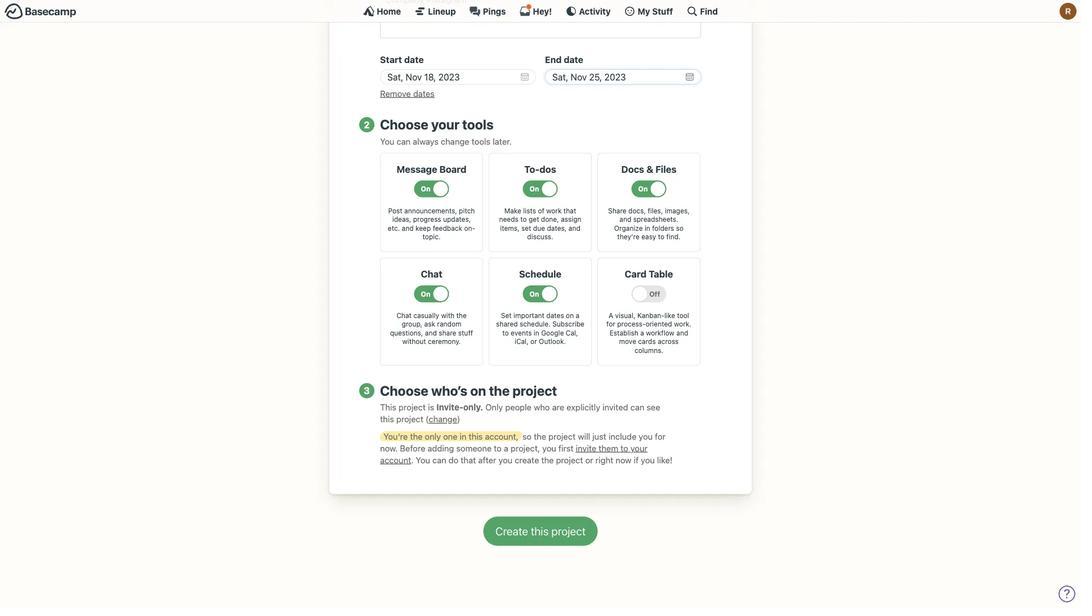 Task type: vqa. For each thing, say whether or not it's contained in the screenshot.
(
yes



Task type: describe. For each thing, give the bounding box(es) containing it.
start
[[380, 55, 402, 65]]

set
[[522, 225, 532, 232]]

message board
[[397, 164, 467, 175]]

for inside a visual, kanban-like tool for process-oriented work. establish a workflow and move cards across columns.
[[607, 321, 616, 329]]

chat casually with the group, ask random questions, and share stuff without ceremony.
[[390, 312, 473, 346]]

hey!
[[533, 6, 552, 16]]

a inside so the project will just include you for now. before adding someone to a project, you first
[[504, 444, 509, 454]]

invite them to your account
[[380, 444, 648, 465]]

them
[[599, 444, 619, 454]]

people
[[506, 403, 532, 413]]

dates,
[[547, 225, 567, 232]]

find button
[[687, 6, 718, 17]]

dates inside set important dates on a shared schedule. subscribe to events in google cal, ical, or outlook.
[[547, 312, 564, 320]]

on-
[[465, 225, 476, 232]]

random
[[437, 321, 462, 329]]

project down first
[[556, 456, 584, 465]]

you up . you can do that after you create the project or right now if you like!
[[543, 444, 557, 454]]

1 vertical spatial you
[[416, 456, 430, 465]]

they're
[[618, 233, 640, 241]]

remove dates link
[[380, 89, 435, 99]]

the inside so the project will just include you for now. before adding someone to a project, you first
[[534, 432, 547, 442]]

files,
[[648, 207, 663, 215]]

the up before
[[410, 432, 423, 442]]

)
[[457, 415, 461, 425]]

this inside only people who are explicitly invited can see this project (
[[380, 415, 394, 425]]

include
[[609, 432, 637, 442]]

end date
[[545, 55, 584, 65]]

due
[[534, 225, 545, 232]]

group,
[[402, 321, 423, 329]]

project left is
[[399, 403, 426, 413]]

establish
[[610, 329, 639, 337]]

work.
[[675, 321, 692, 329]]

who's
[[432, 383, 468, 399]]

pings button
[[470, 6, 506, 17]]

and inside share docs, files, images, and spreadsheets. organize in folders so they're easy to find.
[[620, 216, 632, 224]]

my
[[638, 6, 651, 16]]

that for do
[[461, 456, 476, 465]]

you right after
[[499, 456, 513, 465]]

make
[[505, 207, 522, 215]]

keep
[[416, 225, 431, 232]]

ceremony.
[[428, 338, 461, 346]]

assign
[[561, 216, 582, 224]]

1 horizontal spatial can
[[433, 456, 447, 465]]

a
[[609, 312, 614, 320]]

tool
[[678, 312, 690, 320]]

only.
[[464, 403, 483, 413]]

google
[[542, 329, 564, 337]]

choose who's on the project
[[380, 383, 558, 399]]

share
[[609, 207, 627, 215]]

find.
[[667, 233, 681, 241]]

schedule
[[519, 269, 562, 280]]

to inside share docs, files, images, and spreadsheets. organize in folders so they're easy to find.
[[659, 233, 665, 241]]

visual,
[[616, 312, 636, 320]]

announcements,
[[405, 207, 457, 215]]

will
[[578, 432, 591, 442]]

progress
[[413, 216, 442, 224]]

0 vertical spatial tools
[[463, 117, 494, 133]]

1 vertical spatial change
[[429, 415, 457, 425]]

if
[[634, 456, 639, 465]]

ideas,
[[393, 216, 412, 224]]

you're the only one in this account,
[[384, 432, 519, 442]]

needs
[[500, 216, 519, 224]]

date for start date
[[405, 55, 424, 65]]

in inside set important dates on a shared schedule. subscribe to events in google cal, ical, or outlook.
[[534, 329, 540, 337]]

to inside so the project will just include you for now. before adding someone to a project, you first
[[494, 444, 502, 454]]

a inside set important dates on a shared schedule. subscribe to events in google cal, ical, or outlook.
[[576, 312, 580, 320]]

pitch
[[459, 207, 475, 215]]

etc.
[[388, 225, 400, 232]]

(
[[426, 415, 429, 425]]

this project is invite-only.
[[380, 403, 483, 413]]

that for work
[[564, 207, 577, 215]]

Add a description (optional) text field
[[380, 0, 702, 39]]

change )
[[429, 415, 461, 425]]

to inside set important dates on a shared schedule. subscribe to events in google cal, ical, or outlook.
[[503, 329, 509, 337]]

process-
[[618, 321, 646, 329]]

set important dates on a shared schedule. subscribe to events in google cal, ical, or outlook.
[[496, 312, 585, 346]]

first
[[559, 444, 574, 454]]

activity
[[579, 6, 611, 16]]

across
[[658, 338, 679, 346]]

account
[[380, 456, 411, 465]]

is
[[428, 403, 435, 413]]

make lists of work that needs to get done, assign items, set due dates, and discuss.
[[500, 207, 582, 241]]

get
[[529, 216, 540, 224]]

easy
[[642, 233, 657, 241]]

one
[[443, 432, 458, 442]]

items,
[[500, 225, 520, 232]]

invite-
[[437, 403, 464, 413]]

so inside share docs, files, images, and spreadsheets. organize in folders so they're easy to find.
[[677, 225, 684, 232]]

hey! button
[[520, 4, 552, 17]]

right
[[596, 456, 614, 465]]

oriented
[[646, 321, 673, 329]]

adding
[[428, 444, 454, 454]]

are
[[553, 403, 565, 413]]

0 vertical spatial dates
[[413, 89, 435, 99]]

now.
[[380, 444, 398, 454]]

with
[[441, 312, 455, 320]]

subscribe
[[553, 321, 585, 329]]

without
[[403, 338, 426, 346]]

table
[[649, 269, 674, 280]]

so inside so the project will just include you for now. before adding someone to a project, you first
[[523, 432, 532, 442]]



Task type: locate. For each thing, give the bounding box(es) containing it.
after
[[479, 456, 497, 465]]

share
[[439, 329, 457, 337]]

a up cards
[[641, 329, 644, 337]]

. you can do that after you create the project or right now if you like!
[[411, 456, 673, 465]]

1 horizontal spatial for
[[655, 432, 666, 442]]

create
[[515, 456, 539, 465]]

0 horizontal spatial chat
[[397, 312, 412, 320]]

0 horizontal spatial a
[[504, 444, 509, 454]]

project left (
[[397, 415, 424, 425]]

post
[[389, 207, 403, 215]]

project inside so the project will just include you for now. before adding someone to a project, you first
[[549, 432, 576, 442]]

0 horizontal spatial this
[[380, 415, 394, 425]]

to down folders on the top right of page
[[659, 233, 665, 241]]

can left always
[[397, 137, 411, 146]]

date right end
[[564, 55, 584, 65]]

or down invite
[[586, 456, 594, 465]]

pings
[[483, 6, 506, 16]]

invite them to your account link
[[380, 444, 648, 465]]

my stuff button
[[625, 6, 674, 17]]

like!
[[658, 456, 673, 465]]

later.
[[493, 137, 512, 146]]

this down this
[[380, 415, 394, 425]]

2 choose date… field from the left
[[545, 70, 702, 85]]

card
[[625, 269, 647, 280]]

that
[[564, 207, 577, 215], [461, 456, 476, 465]]

1 vertical spatial that
[[461, 456, 476, 465]]

images,
[[665, 207, 690, 215]]

in inside share docs, files, images, and spreadsheets. organize in folders so they're easy to find.
[[645, 225, 651, 232]]

for up like!
[[655, 432, 666, 442]]

and inside post announcements, pitch ideas, progress updates, etc. and keep feedback on- topic.
[[402, 225, 414, 232]]

to inside invite them to your account
[[621, 444, 629, 454]]

to
[[521, 216, 527, 224], [659, 233, 665, 241], [503, 329, 509, 337], [494, 444, 502, 454], [621, 444, 629, 454]]

can inside only people who are explicitly invited can see this project (
[[631, 403, 645, 413]]

you left always
[[380, 137, 395, 146]]

and inside make lists of work that needs to get done, assign items, set due dates, and discuss.
[[569, 225, 581, 232]]

2 horizontal spatial a
[[641, 329, 644, 337]]

a inside a visual, kanban-like tool for process-oriented work. establish a workflow and move cards across columns.
[[641, 329, 644, 337]]

project inside only people who are explicitly invited can see this project (
[[397, 415, 424, 425]]

1 horizontal spatial so
[[677, 225, 684, 232]]

1 vertical spatial choose
[[380, 383, 429, 399]]

1 vertical spatial in
[[534, 329, 540, 337]]

tools up later.
[[463, 117, 494, 133]]

0 horizontal spatial can
[[397, 137, 411, 146]]

0 horizontal spatial that
[[461, 456, 476, 465]]

a down account,
[[504, 444, 509, 454]]

0 vertical spatial you
[[380, 137, 395, 146]]

the right create at bottom left
[[542, 456, 554, 465]]

1 horizontal spatial you
[[416, 456, 430, 465]]

stuff
[[653, 6, 674, 16]]

choose date… field for end date
[[545, 70, 702, 85]]

0 horizontal spatial for
[[607, 321, 616, 329]]

1 horizontal spatial chat
[[421, 269, 443, 280]]

1 vertical spatial so
[[523, 432, 532, 442]]

board
[[440, 164, 467, 175]]

shared
[[496, 321, 518, 329]]

0 vertical spatial or
[[531, 338, 537, 346]]

project up first
[[549, 432, 576, 442]]

2 horizontal spatial can
[[631, 403, 645, 413]]

project,
[[511, 444, 541, 454]]

dates up subscribe
[[547, 312, 564, 320]]

done,
[[541, 216, 559, 224]]

events
[[511, 329, 532, 337]]

switch accounts image
[[5, 3, 77, 20]]

dos
[[540, 164, 557, 175]]

work
[[547, 207, 562, 215]]

files
[[656, 164, 677, 175]]

0 vertical spatial change
[[441, 137, 470, 146]]

for down a
[[607, 321, 616, 329]]

on up subscribe
[[566, 312, 574, 320]]

0 vertical spatial choose
[[380, 117, 429, 133]]

0 horizontal spatial on
[[471, 383, 487, 399]]

1 choose from the top
[[380, 117, 429, 133]]

and inside a visual, kanban-like tool for process-oriented work. establish a workflow and move cards across columns.
[[677, 329, 689, 337]]

can left see
[[631, 403, 645, 413]]

choose up always
[[380, 117, 429, 133]]

2 vertical spatial can
[[433, 456, 447, 465]]

stuff
[[459, 329, 473, 337]]

only
[[425, 432, 441, 442]]

to up now
[[621, 444, 629, 454]]

chat down topic.
[[421, 269, 443, 280]]

main element
[[0, 0, 1082, 23]]

for inside so the project will just include you for now. before adding someone to a project, you first
[[655, 432, 666, 442]]

in right one
[[460, 432, 467, 442]]

1 horizontal spatial or
[[586, 456, 594, 465]]

and down assign
[[569, 225, 581, 232]]

choose date… field for start date
[[380, 70, 536, 85]]

organize
[[615, 225, 643, 232]]

chat for chat casually with the group, ask random questions, and share stuff without ceremony.
[[397, 312, 412, 320]]

you right if
[[641, 456, 655, 465]]

1 vertical spatial chat
[[397, 312, 412, 320]]

0 vertical spatial so
[[677, 225, 684, 232]]

0 horizontal spatial dates
[[413, 89, 435, 99]]

0 vertical spatial this
[[380, 415, 394, 425]]

to inside make lists of work that needs to get done, assign items, set due dates, and discuss.
[[521, 216, 527, 224]]

1 vertical spatial dates
[[547, 312, 564, 320]]

ical,
[[515, 338, 529, 346]]

1 vertical spatial can
[[631, 403, 645, 413]]

and inside chat casually with the group, ask random questions, and share stuff without ceremony.
[[425, 329, 437, 337]]

1 vertical spatial or
[[586, 456, 594, 465]]

account,
[[485, 432, 519, 442]]

remove
[[380, 89, 411, 99]]

set
[[501, 312, 512, 320]]

0 horizontal spatial in
[[460, 432, 467, 442]]

the right with
[[457, 312, 467, 320]]

the up only
[[489, 383, 510, 399]]

a
[[576, 312, 580, 320], [641, 329, 644, 337], [504, 444, 509, 454]]

1 vertical spatial a
[[641, 329, 644, 337]]

date for end date
[[564, 55, 584, 65]]

1 horizontal spatial this
[[469, 432, 483, 442]]

so up project,
[[523, 432, 532, 442]]

change link
[[429, 415, 457, 425]]

of
[[538, 207, 545, 215]]

choose your tools
[[380, 117, 494, 133]]

0 horizontal spatial date
[[405, 55, 424, 65]]

2 date from the left
[[564, 55, 584, 65]]

so up find.
[[677, 225, 684, 232]]

dates right remove
[[413, 89, 435, 99]]

1 horizontal spatial that
[[564, 207, 577, 215]]

in
[[645, 225, 651, 232], [534, 329, 540, 337], [460, 432, 467, 442]]

2 vertical spatial a
[[504, 444, 509, 454]]

to-
[[525, 164, 540, 175]]

move
[[620, 338, 637, 346]]

do
[[449, 456, 459, 465]]

0 vertical spatial on
[[566, 312, 574, 320]]

0 vertical spatial chat
[[421, 269, 443, 280]]

that up assign
[[564, 207, 577, 215]]

1 vertical spatial tools
[[472, 137, 491, 146]]

2 horizontal spatial in
[[645, 225, 651, 232]]

chat up group,
[[397, 312, 412, 320]]

2 choose from the top
[[380, 383, 429, 399]]

choose up this
[[380, 383, 429, 399]]

0 vertical spatial that
[[564, 207, 577, 215]]

to up "set"
[[521, 216, 527, 224]]

0 horizontal spatial so
[[523, 432, 532, 442]]

0 horizontal spatial you
[[380, 137, 395, 146]]

your up if
[[631, 444, 648, 454]]

1 horizontal spatial choose date… field
[[545, 70, 702, 85]]

Choose date… field
[[380, 70, 536, 85], [545, 70, 702, 85]]

ruby image
[[1060, 3, 1077, 20]]

docs
[[622, 164, 645, 175]]

to down account,
[[494, 444, 502, 454]]

this
[[380, 403, 397, 413]]

on inside set important dates on a shared schedule. subscribe to events in google cal, ical, or outlook.
[[566, 312, 574, 320]]

and
[[620, 216, 632, 224], [402, 225, 414, 232], [569, 225, 581, 232], [425, 329, 437, 337], [677, 329, 689, 337]]

casually
[[414, 312, 440, 320]]

date
[[405, 55, 424, 65], [564, 55, 584, 65]]

0 vertical spatial a
[[576, 312, 580, 320]]

your inside invite them to your account
[[631, 444, 648, 454]]

you can always change tools later.
[[380, 137, 512, 146]]

to down shared
[[503, 329, 509, 337]]

1 choose date… field from the left
[[380, 70, 536, 85]]

on up only.
[[471, 383, 487, 399]]

0 horizontal spatial or
[[531, 338, 537, 346]]

that inside make lists of work that needs to get done, assign items, set due dates, and discuss.
[[564, 207, 577, 215]]

ask
[[425, 321, 436, 329]]

only
[[486, 403, 503, 413]]

0 vertical spatial your
[[432, 117, 460, 133]]

in up easy
[[645, 225, 651, 232]]

can
[[397, 137, 411, 146], [631, 403, 645, 413], [433, 456, 447, 465]]

your up you can always change tools later.
[[432, 117, 460, 133]]

0 vertical spatial can
[[397, 137, 411, 146]]

a up subscribe
[[576, 312, 580, 320]]

1 vertical spatial on
[[471, 383, 487, 399]]

lists
[[524, 207, 536, 215]]

choose
[[380, 117, 429, 133], [380, 383, 429, 399]]

now
[[616, 456, 632, 465]]

can down adding
[[433, 456, 447, 465]]

&
[[647, 164, 654, 175]]

and down ideas,
[[402, 225, 414, 232]]

topic.
[[423, 233, 441, 241]]

and down ask in the bottom left of the page
[[425, 329, 437, 337]]

remove dates
[[380, 89, 435, 99]]

chat for chat
[[421, 269, 443, 280]]

home link
[[364, 6, 401, 17]]

chat inside chat casually with the group, ask random questions, and share stuff without ceremony.
[[397, 312, 412, 320]]

0 horizontal spatial choose date… field
[[380, 70, 536, 85]]

you right . at the bottom left
[[416, 456, 430, 465]]

questions,
[[390, 329, 423, 337]]

None submit
[[484, 517, 598, 547]]

outlook.
[[539, 338, 566, 346]]

see
[[647, 403, 661, 413]]

choose for choose your tools
[[380, 117, 429, 133]]

the inside chat casually with the group, ask random questions, and share stuff without ceremony.
[[457, 312, 467, 320]]

a visual, kanban-like tool for process-oriented work. establish a workflow and move cards across columns.
[[607, 312, 692, 355]]

choose for choose who's on the project
[[380, 383, 429, 399]]

1 horizontal spatial your
[[631, 444, 648, 454]]

1 vertical spatial this
[[469, 432, 483, 442]]

0 vertical spatial for
[[607, 321, 616, 329]]

date right start
[[405, 55, 424, 65]]

1 date from the left
[[405, 55, 424, 65]]

that down someone
[[461, 456, 476, 465]]

in down schedule.
[[534, 329, 540, 337]]

updates,
[[443, 216, 471, 224]]

0 horizontal spatial your
[[432, 117, 460, 133]]

and up organize
[[620, 216, 632, 224]]

on
[[566, 312, 574, 320], [471, 383, 487, 399]]

project
[[513, 383, 558, 399], [399, 403, 426, 413], [397, 415, 424, 425], [549, 432, 576, 442], [556, 456, 584, 465]]

or
[[531, 338, 537, 346], [586, 456, 594, 465]]

find
[[701, 6, 718, 16]]

and down work.
[[677, 329, 689, 337]]

project up who
[[513, 383, 558, 399]]

this up someone
[[469, 432, 483, 442]]

always
[[413, 137, 439, 146]]

1 horizontal spatial in
[[534, 329, 540, 337]]

columns.
[[635, 347, 664, 355]]

kanban-
[[638, 312, 665, 320]]

before
[[400, 444, 426, 454]]

or right ical,
[[531, 338, 537, 346]]

the up project,
[[534, 432, 547, 442]]

discuss.
[[528, 233, 554, 241]]

lineup link
[[415, 6, 456, 17]]

1 horizontal spatial dates
[[547, 312, 564, 320]]

so the project will just include you for now. before adding someone to a project, you first
[[380, 432, 666, 454]]

or inside set important dates on a shared schedule. subscribe to events in google cal, ical, or outlook.
[[531, 338, 537, 346]]

1 horizontal spatial date
[[564, 55, 584, 65]]

0 vertical spatial in
[[645, 225, 651, 232]]

1 horizontal spatial a
[[576, 312, 580, 320]]

.
[[411, 456, 414, 465]]

your
[[432, 117, 460, 133], [631, 444, 648, 454]]

change down invite-
[[429, 415, 457, 425]]

change down choose your tools
[[441, 137, 470, 146]]

2 vertical spatial in
[[460, 432, 467, 442]]

1 vertical spatial for
[[655, 432, 666, 442]]

tools left later.
[[472, 137, 491, 146]]

1 horizontal spatial on
[[566, 312, 574, 320]]

you right include
[[639, 432, 653, 442]]

1 vertical spatial your
[[631, 444, 648, 454]]



